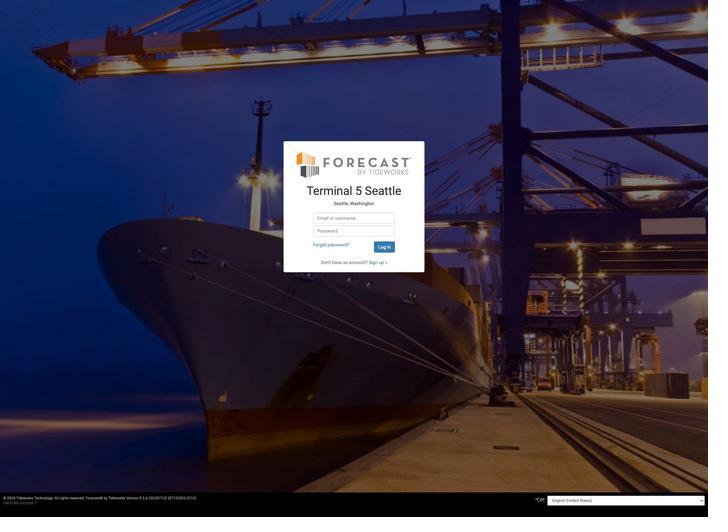 Task type: locate. For each thing, give the bounding box(es) containing it.
forecast® by tideworks image
[[297, 151, 412, 178]]

Email or username text field
[[313, 213, 395, 224]]

Password password field
[[313, 226, 395, 237]]



Task type: vqa. For each thing, say whether or not it's contained in the screenshot.
the right of
no



